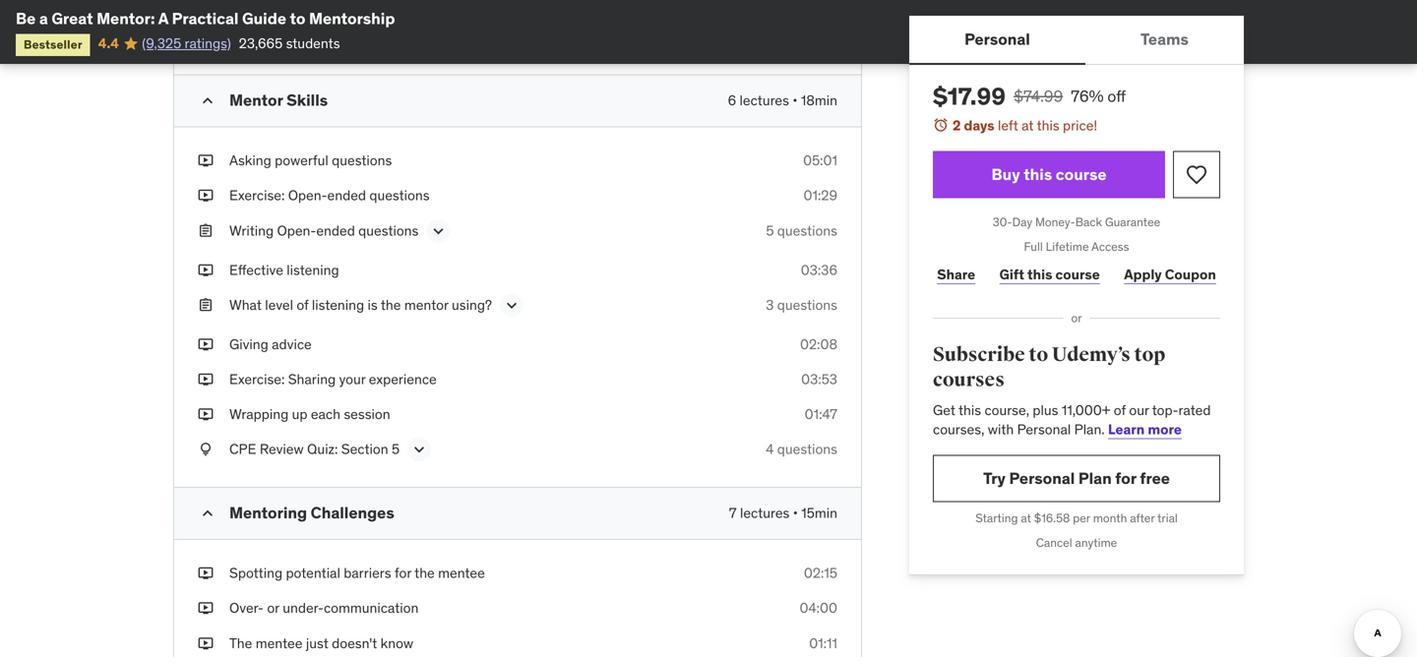 Task type: describe. For each thing, give the bounding box(es) containing it.
try personal plan for free link
[[933, 455, 1221, 503]]

rated
[[1179, 402, 1211, 419]]

xsmall image for giving advice
[[198, 335, 214, 354]]

gift this course
[[1000, 266, 1101, 283]]

6 lectures • 18min
[[728, 92, 838, 109]]

subscribe to udemy's top courses
[[933, 343, 1166, 392]]

quiz: for 4
[[307, 28, 338, 45]]

powerful
[[275, 152, 329, 169]]

gift this course link
[[996, 255, 1105, 295]]

spotting potential barriers for the mentee
[[229, 565, 485, 583]]

mentor
[[404, 296, 449, 314]]

wrapping
[[229, 406, 289, 423]]

full
[[1025, 239, 1043, 254]]

apply coupon
[[1125, 266, 1217, 283]]

effective
[[229, 261, 283, 279]]

off
[[1108, 86, 1127, 106]]

exercise: for exercise: open-ended questions
[[229, 187, 285, 204]]

1 vertical spatial the
[[415, 565, 435, 583]]

what level of listening is the mentor using?
[[229, 296, 492, 314]]

free
[[1140, 469, 1171, 489]]

questions down exercise: open-ended questions
[[359, 222, 419, 240]]

month
[[1094, 511, 1128, 526]]

a
[[158, 8, 168, 29]]

xsmall image for the mentee just doesn't know
[[198, 634, 214, 654]]

1 vertical spatial 4
[[766, 441, 774, 458]]

xsmall image for exercise: sharing your experience
[[198, 370, 214, 389]]

questions up exercise: open-ended questions
[[332, 152, 392, 169]]

what
[[229, 296, 262, 314]]

cancel
[[1037, 535, 1073, 551]]

questions down 03:36
[[778, 296, 838, 314]]

$17.99
[[933, 82, 1006, 111]]

0 horizontal spatial mentee
[[256, 635, 303, 653]]

guide
[[242, 8, 286, 29]]

11,000+
[[1062, 402, 1111, 419]]

for for the
[[395, 565, 412, 583]]

of inside 'get this course, plus 11,000+ of our top-rated courses, with personal plan.'
[[1114, 402, 1126, 419]]

30-day money-back guarantee full lifetime access
[[993, 215, 1161, 254]]

show lecture description image
[[410, 440, 429, 460]]

giving advice
[[229, 336, 312, 353]]

your
[[339, 371, 366, 388]]

1 horizontal spatial mentee
[[438, 565, 485, 583]]

for for free
[[1116, 469, 1137, 489]]

is
[[368, 296, 378, 314]]

7
[[729, 505, 737, 522]]

23,665
[[239, 34, 283, 52]]

writing
[[229, 222, 274, 240]]

advice
[[272, 336, 312, 353]]

communication
[[324, 600, 419, 618]]

this for gift
[[1028, 266, 1053, 283]]

ended for writing
[[316, 222, 355, 240]]

4 questions
[[766, 441, 838, 458]]

this for get
[[959, 402, 982, 419]]

mentor:
[[97, 8, 155, 29]]

teams
[[1141, 29, 1189, 49]]

spotting
[[229, 565, 283, 583]]

6 xsmall image from the top
[[198, 440, 214, 460]]

• for mentor skills
[[793, 92, 798, 109]]

just
[[306, 635, 329, 653]]

2 xsmall image from the top
[[198, 221, 214, 241]]

left
[[998, 117, 1019, 134]]

show lecture description image for what level of listening is the mentor using?
[[502, 296, 522, 315]]

with
[[988, 421, 1014, 439]]

skills
[[287, 90, 328, 110]]

7 lectures • 15min
[[729, 505, 838, 522]]

open- for writing
[[277, 222, 316, 240]]

alarm image
[[933, 117, 949, 133]]

02:08
[[800, 336, 838, 353]]

barriers
[[344, 565, 391, 583]]

questions up writing open-ended questions
[[370, 187, 430, 204]]

the
[[229, 635, 252, 653]]

quiz: for 5
[[307, 441, 338, 458]]

plan.
[[1075, 421, 1105, 439]]

1 vertical spatial listening
[[312, 296, 364, 314]]

plus
[[1033, 402, 1059, 419]]

ended for exercise:
[[327, 187, 366, 204]]

lectures for skills
[[740, 92, 790, 109]]

1 vertical spatial or
[[267, 600, 279, 618]]

1 horizontal spatial or
[[1072, 311, 1083, 326]]

30-
[[993, 215, 1013, 230]]

gift
[[1000, 266, 1025, 283]]

section for 4
[[341, 28, 388, 45]]

mentoring challenges
[[229, 503, 395, 523]]

mentoring
[[229, 503, 307, 523]]

$17.99 $74.99 76% off
[[933, 82, 1127, 111]]

cpe review quiz: section 5
[[229, 441, 400, 458]]

trial
[[1158, 511, 1178, 526]]

personal inside 'get this course, plus 11,000+ of our top-rated courses, with personal plan.'
[[1018, 421, 1072, 439]]

0 vertical spatial the
[[381, 296, 401, 314]]

section for 5
[[341, 441, 388, 458]]

get
[[933, 402, 956, 419]]

course,
[[985, 402, 1030, 419]]

apply coupon button
[[1120, 255, 1221, 295]]

lifetime
[[1046, 239, 1090, 254]]

after
[[1131, 511, 1155, 526]]

01:29
[[804, 187, 838, 204]]

get this course, plus 11,000+ of our top-rated courses, with personal plan.
[[933, 402, 1211, 439]]

5 xsmall image from the top
[[198, 564, 214, 584]]

a
[[39, 8, 48, 29]]

giving
[[229, 336, 269, 353]]

top
[[1135, 343, 1166, 367]]

the mentee just doesn't know
[[229, 635, 414, 653]]

to inside subscribe to udemy's top courses
[[1029, 343, 1049, 367]]

xsmall image for exercise: open-ended questions
[[198, 186, 214, 206]]

over- or under-communication
[[229, 600, 419, 618]]

xsmall image for effective listening
[[198, 261, 214, 280]]



Task type: locate. For each thing, give the bounding box(es) containing it.
show lecture description image for writing open-ended questions
[[429, 221, 448, 241]]

or
[[1072, 311, 1083, 326], [267, 600, 279, 618]]

xsmall image left what
[[198, 296, 214, 315]]

this down $74.99 at the right top
[[1037, 117, 1060, 134]]

2 xsmall image from the top
[[198, 186, 214, 206]]

this
[[1037, 117, 1060, 134], [1024, 164, 1053, 185], [1028, 266, 1053, 283], [959, 402, 982, 419]]

wrapping up each session
[[229, 406, 390, 423]]

mentor skills
[[229, 90, 328, 110]]

for inside try personal plan for free link
[[1116, 469, 1137, 489]]

1 exercise: from the top
[[229, 187, 285, 204]]

3 questions
[[766, 296, 838, 314]]

tab list containing personal
[[910, 16, 1245, 65]]

courses
[[933, 368, 1005, 392]]

1 vertical spatial for
[[395, 565, 412, 583]]

personal inside button
[[965, 29, 1031, 49]]

exercise: up the wrapping
[[229, 371, 285, 388]]

2 lectures from the top
[[740, 505, 790, 522]]

5 up the 3
[[766, 222, 774, 240]]

money-
[[1036, 215, 1076, 230]]

xsmall image left the wrapping
[[198, 405, 214, 425]]

lectures right the 6
[[740, 92, 790, 109]]

0 vertical spatial show lecture description image
[[429, 221, 448, 241]]

listening down writing open-ended questions
[[287, 261, 339, 279]]

1 horizontal spatial 4
[[766, 441, 774, 458]]

questions down 01:47
[[778, 441, 838, 458]]

0 vertical spatial at
[[1022, 117, 1034, 134]]

0 vertical spatial 5
[[766, 222, 774, 240]]

1 vertical spatial 5
[[392, 441, 400, 458]]

personal
[[965, 29, 1031, 49], [1018, 421, 1072, 439], [1010, 469, 1075, 489]]

0 vertical spatial quiz:
[[307, 28, 338, 45]]

03:53
[[802, 371, 838, 388]]

cpe for cpe review quiz: section 5
[[229, 441, 256, 458]]

1 vertical spatial ended
[[316, 222, 355, 240]]

of
[[297, 296, 309, 314], [1114, 402, 1126, 419]]

this up courses,
[[959, 402, 982, 419]]

cpe for cpe review quiz: section 4
[[229, 28, 256, 45]]

over-
[[229, 600, 264, 618]]

lectures for challenges
[[740, 505, 790, 522]]

4 xsmall image from the top
[[198, 405, 214, 425]]

1 horizontal spatial the
[[415, 565, 435, 583]]

0 vertical spatial for
[[1116, 469, 1137, 489]]

0 vertical spatial review
[[260, 28, 304, 45]]

this inside button
[[1024, 164, 1053, 185]]

more
[[1148, 421, 1182, 439]]

1 vertical spatial exercise:
[[229, 371, 285, 388]]

our
[[1130, 402, 1150, 419]]

course down lifetime at the right top of page
[[1056, 266, 1101, 283]]

xsmall image right (9,325
[[198, 27, 214, 46]]

4 xsmall image from the top
[[198, 335, 214, 354]]

know
[[381, 635, 414, 653]]

(9,325
[[142, 34, 181, 52]]

ratings)
[[185, 34, 231, 52]]

0 horizontal spatial the
[[381, 296, 401, 314]]

0 vertical spatial listening
[[287, 261, 339, 279]]

be a great mentor: a practical guide to mentorship
[[16, 8, 395, 29]]

writing open-ended questions
[[229, 222, 419, 240]]

5 xsmall image from the top
[[198, 370, 214, 389]]

0 vertical spatial lectures
[[740, 92, 790, 109]]

show lecture description image right using?
[[502, 296, 522, 315]]

per
[[1073, 511, 1091, 526]]

buy this course
[[992, 164, 1107, 185]]

2 quiz: from the top
[[307, 441, 338, 458]]

2 exercise: from the top
[[229, 371, 285, 388]]

open- for exercise:
[[288, 187, 327, 204]]

1 vertical spatial mentee
[[256, 635, 303, 653]]

for left free
[[1116, 469, 1137, 489]]

course inside 'link'
[[1056, 266, 1101, 283]]

mentor
[[229, 90, 283, 110]]

1 vertical spatial of
[[1114, 402, 1126, 419]]

at left $16.58
[[1021, 511, 1032, 526]]

starting
[[976, 511, 1019, 526]]

asking powerful questions
[[229, 152, 392, 169]]

xsmall image left spotting at the bottom left
[[198, 564, 214, 584]]

1 course from the top
[[1056, 164, 1107, 185]]

4 right students
[[392, 28, 400, 45]]

try personal plan for free
[[984, 469, 1171, 489]]

subscribe
[[933, 343, 1026, 367]]

0 horizontal spatial or
[[267, 600, 279, 618]]

0 horizontal spatial 5
[[392, 441, 400, 458]]

to up 23,665 students
[[290, 8, 306, 29]]

1 vertical spatial show lecture description image
[[502, 296, 522, 315]]

open- down asking powerful questions
[[288, 187, 327, 204]]

1 horizontal spatial for
[[1116, 469, 1137, 489]]

course for buy this course
[[1056, 164, 1107, 185]]

1 vertical spatial at
[[1021, 511, 1032, 526]]

small image
[[198, 504, 218, 524]]

using?
[[452, 296, 492, 314]]

1 vertical spatial cpe
[[229, 441, 256, 458]]

1 horizontal spatial 5
[[766, 222, 774, 240]]

be
[[16, 8, 36, 29]]

• left 18min
[[793, 92, 798, 109]]

2 vertical spatial personal
[[1010, 469, 1075, 489]]

mentee left 'just'
[[256, 635, 303, 653]]

0 vertical spatial to
[[290, 8, 306, 29]]

ended down exercise: open-ended questions
[[316, 222, 355, 240]]

1 • from the top
[[793, 92, 798, 109]]

quiz: right guide
[[307, 28, 338, 45]]

apply
[[1125, 266, 1162, 283]]

listening left is
[[312, 296, 364, 314]]

back
[[1076, 215, 1103, 230]]

exercise: for exercise: sharing your experience
[[229, 371, 285, 388]]

1 review from the top
[[260, 28, 304, 45]]

of right 'level'
[[297, 296, 309, 314]]

this inside 'link'
[[1028, 266, 1053, 283]]

1 vertical spatial section
[[341, 441, 388, 458]]

potential
[[286, 565, 340, 583]]

1 horizontal spatial of
[[1114, 402, 1126, 419]]

xsmall image
[[198, 151, 214, 171], [198, 186, 214, 206], [198, 261, 214, 280], [198, 335, 214, 354], [198, 370, 214, 389], [198, 440, 214, 460], [198, 599, 214, 619], [198, 634, 214, 654]]

questions down 01:29
[[778, 222, 838, 240]]

0 vertical spatial section
[[341, 28, 388, 45]]

3 xsmall image from the top
[[198, 261, 214, 280]]

(9,325 ratings)
[[142, 34, 231, 52]]

asking
[[229, 152, 271, 169]]

4 up 7 lectures • 15min
[[766, 441, 774, 458]]

access
[[1092, 239, 1130, 254]]

personal up $16.58
[[1010, 469, 1075, 489]]

of left our
[[1114, 402, 1126, 419]]

xsmall image for over- or under-communication
[[198, 599, 214, 619]]

3 xsmall image from the top
[[198, 296, 214, 315]]

review for cpe review quiz: section 4
[[260, 28, 304, 45]]

share
[[938, 266, 976, 283]]

0 horizontal spatial show lecture description image
[[429, 221, 448, 241]]

course for gift this course
[[1056, 266, 1101, 283]]

01:11
[[810, 635, 838, 653]]

04:00
[[800, 600, 838, 618]]

1 xsmall image from the top
[[198, 151, 214, 171]]

questions
[[332, 152, 392, 169], [370, 187, 430, 204], [359, 222, 419, 240], [778, 222, 838, 240], [778, 296, 838, 314], [778, 441, 838, 458]]

8 xsmall image from the top
[[198, 634, 214, 654]]

mentee right barriers
[[438, 565, 485, 583]]

top-
[[1153, 402, 1179, 419]]

2 cpe from the top
[[229, 441, 256, 458]]

at inside starting at $16.58 per month after trial cancel anytime
[[1021, 511, 1032, 526]]

quiz: down each
[[307, 441, 338, 458]]

0 horizontal spatial 4
[[392, 28, 400, 45]]

xsmall image
[[198, 27, 214, 46], [198, 221, 214, 241], [198, 296, 214, 315], [198, 405, 214, 425], [198, 564, 214, 584]]

0 vertical spatial ended
[[327, 187, 366, 204]]

0 vertical spatial personal
[[965, 29, 1031, 49]]

exercise:
[[229, 187, 285, 204], [229, 371, 285, 388]]

the
[[381, 296, 401, 314], [415, 565, 435, 583]]

wishlist image
[[1185, 163, 1209, 187]]

0 vertical spatial course
[[1056, 164, 1107, 185]]

small image
[[198, 91, 218, 111]]

1 vertical spatial lectures
[[740, 505, 790, 522]]

15min
[[802, 505, 838, 522]]

$16.58
[[1035, 511, 1071, 526]]

mentorship
[[309, 8, 395, 29]]

tab list
[[910, 16, 1245, 65]]

section down session
[[341, 441, 388, 458]]

price!
[[1063, 117, 1098, 134]]

ended up writing open-ended questions
[[327, 187, 366, 204]]

0 vertical spatial 4
[[392, 28, 400, 45]]

2 • from the top
[[793, 505, 798, 522]]

session
[[344, 406, 390, 423]]

23,665 students
[[239, 34, 340, 52]]

01:47
[[805, 406, 838, 423]]

show lecture description image
[[429, 221, 448, 241], [502, 296, 522, 315]]

1 vertical spatial course
[[1056, 266, 1101, 283]]

review for cpe review quiz: section 5
[[260, 441, 304, 458]]

plan
[[1079, 469, 1112, 489]]

at
[[1022, 117, 1034, 134], [1021, 511, 1032, 526]]

this inside 'get this course, plus 11,000+ of our top-rated courses, with personal plan.'
[[959, 402, 982, 419]]

4
[[392, 28, 400, 45], [766, 441, 774, 458]]

course up back
[[1056, 164, 1107, 185]]

each
[[311, 406, 341, 423]]

this right gift on the top of page
[[1028, 266, 1053, 283]]

to left udemy's
[[1029, 343, 1049, 367]]

students
[[286, 34, 340, 52]]

2 course from the top
[[1056, 266, 1101, 283]]

1 vertical spatial review
[[260, 441, 304, 458]]

2 section from the top
[[341, 441, 388, 458]]

0 vertical spatial or
[[1072, 311, 1083, 326]]

5 questions
[[766, 222, 838, 240]]

1 quiz: from the top
[[307, 28, 338, 45]]

open-
[[288, 187, 327, 204], [277, 222, 316, 240]]

cpe review quiz: section 4
[[229, 28, 400, 45]]

7 xsmall image from the top
[[198, 599, 214, 619]]

1 cpe from the top
[[229, 28, 256, 45]]

courses,
[[933, 421, 985, 439]]

1 section from the top
[[341, 28, 388, 45]]

day
[[1013, 215, 1033, 230]]

under-
[[283, 600, 324, 618]]

review
[[260, 28, 304, 45], [260, 441, 304, 458]]

0 vertical spatial •
[[793, 92, 798, 109]]

1 horizontal spatial show lecture description image
[[502, 296, 522, 315]]

• for mentoring challenges
[[793, 505, 798, 522]]

05:01
[[804, 152, 838, 169]]

for right barriers
[[395, 565, 412, 583]]

this right buy
[[1024, 164, 1053, 185]]

0 horizontal spatial of
[[297, 296, 309, 314]]

section right students
[[341, 28, 388, 45]]

0 horizontal spatial to
[[290, 8, 306, 29]]

1 horizontal spatial to
[[1029, 343, 1049, 367]]

0 vertical spatial of
[[297, 296, 309, 314]]

or right over- on the left bottom
[[267, 600, 279, 618]]

1 vertical spatial quiz:
[[307, 441, 338, 458]]

1 xsmall image from the top
[[198, 27, 214, 46]]

sharing
[[288, 371, 336, 388]]

effective listening
[[229, 261, 339, 279]]

0 vertical spatial exercise:
[[229, 187, 285, 204]]

the right barriers
[[415, 565, 435, 583]]

1 vertical spatial •
[[793, 505, 798, 522]]

personal down the plus
[[1018, 421, 1072, 439]]

doesn't
[[332, 635, 377, 653]]

course inside button
[[1056, 164, 1107, 185]]

open- up effective listening
[[277, 222, 316, 240]]

xsmall image left writing
[[198, 221, 214, 241]]

lectures right 7
[[740, 505, 790, 522]]

mentee
[[438, 565, 485, 583], [256, 635, 303, 653]]

1 vertical spatial open-
[[277, 222, 316, 240]]

5 left show lecture description image
[[392, 441, 400, 458]]

at right left on the right top
[[1022, 117, 1034, 134]]

6
[[728, 92, 737, 109]]

3
[[766, 296, 774, 314]]

0 horizontal spatial for
[[395, 565, 412, 583]]

or up udemy's
[[1072, 311, 1083, 326]]

days
[[964, 117, 995, 134]]

exercise: sharing your experience
[[229, 371, 437, 388]]

18min
[[801, 92, 838, 109]]

up
[[292, 406, 308, 423]]

this for buy
[[1024, 164, 1053, 185]]

0 vertical spatial mentee
[[438, 565, 485, 583]]

0 vertical spatial cpe
[[229, 28, 256, 45]]

starting at $16.58 per month after trial cancel anytime
[[976, 511, 1178, 551]]

1 vertical spatial to
[[1029, 343, 1049, 367]]

$74.99
[[1014, 86, 1064, 106]]

personal up $17.99
[[965, 29, 1031, 49]]

exercise: up writing
[[229, 187, 285, 204]]

1 lectures from the top
[[740, 92, 790, 109]]

show lecture description image up mentor
[[429, 221, 448, 241]]

the right is
[[381, 296, 401, 314]]

xsmall image for asking powerful questions
[[198, 151, 214, 171]]

udemy's
[[1052, 343, 1131, 367]]

exercise: open-ended questions
[[229, 187, 430, 204]]

2 review from the top
[[260, 441, 304, 458]]

1 vertical spatial personal
[[1018, 421, 1072, 439]]

0 vertical spatial open-
[[288, 187, 327, 204]]

• left 15min
[[793, 505, 798, 522]]



Task type: vqa. For each thing, say whether or not it's contained in the screenshot.
'Wrapping Up Each Session'
yes



